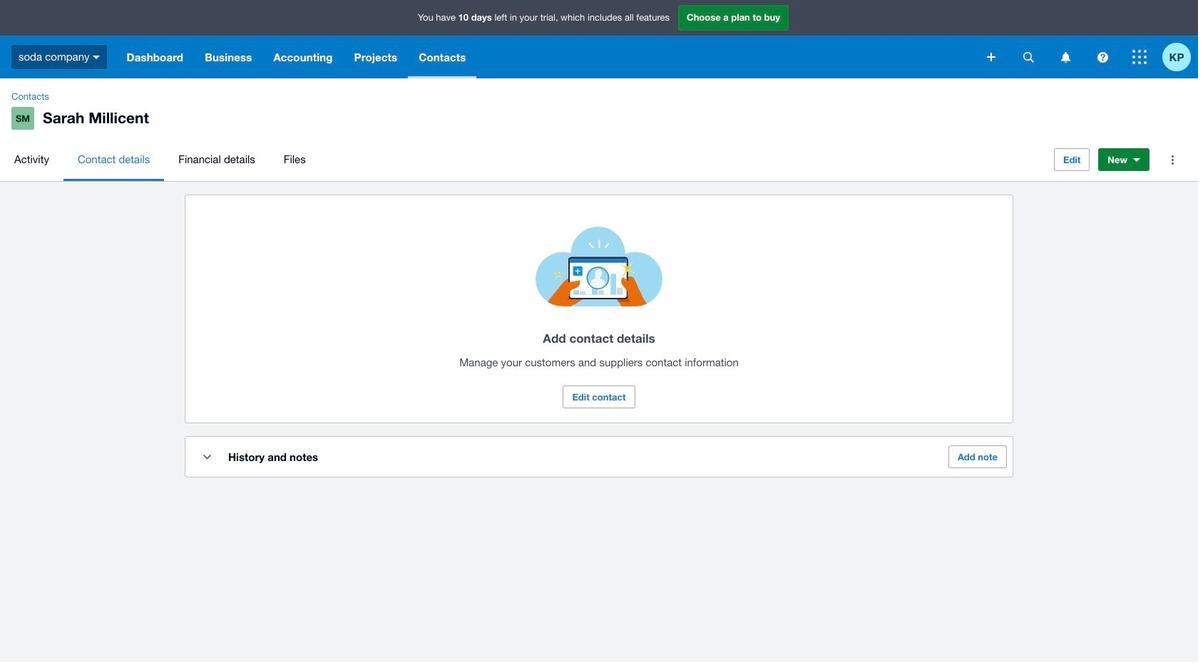 Task type: describe. For each thing, give the bounding box(es) containing it.
toggle image
[[203, 455, 211, 460]]

actions menu image
[[1158, 146, 1187, 174]]



Task type: locate. For each thing, give the bounding box(es) containing it.
menu
[[0, 138, 1043, 181]]

heading
[[460, 329, 739, 349]]

svg image
[[1133, 50, 1147, 64], [1023, 52, 1034, 62], [1097, 52, 1108, 62], [987, 53, 996, 61], [93, 55, 100, 59]]

banner
[[0, 0, 1198, 78]]

svg image
[[1061, 52, 1070, 62]]



Task type: vqa. For each thing, say whether or not it's contained in the screenshot.
svg image
yes



